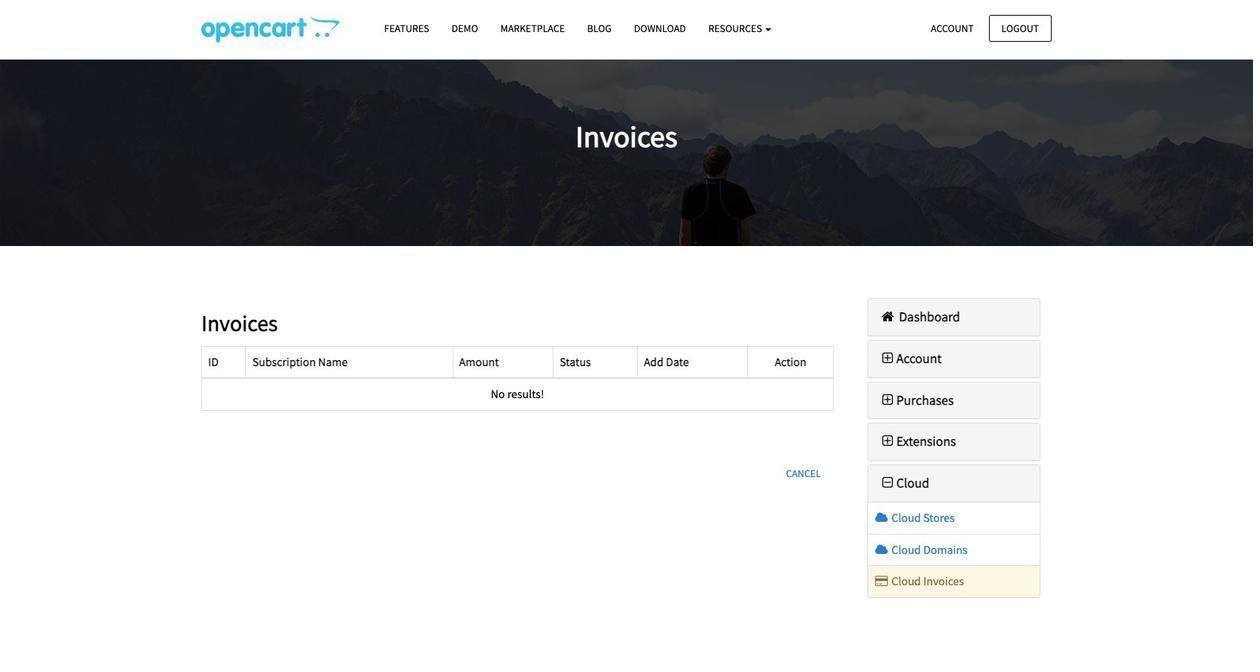 Task type: describe. For each thing, give the bounding box(es) containing it.
1 plus square o image from the top
[[880, 394, 897, 407]]

2 plus square o image from the top
[[880, 435, 897, 449]]

cloud image
[[874, 544, 890, 556]]

cloud image
[[874, 512, 890, 524]]



Task type: vqa. For each thing, say whether or not it's contained in the screenshot.
credit card icon
yes



Task type: locate. For each thing, give the bounding box(es) containing it.
plus square o image up minus square o image
[[880, 435, 897, 449]]

opencart cloud - invoice list image
[[202, 16, 340, 43]]

home image
[[880, 311, 897, 324]]

plus square o image
[[880, 352, 897, 366]]

1 vertical spatial plus square o image
[[880, 435, 897, 449]]

minus square o image
[[880, 477, 897, 491]]

0 vertical spatial plus square o image
[[880, 394, 897, 407]]

plus square o image down plus square o image
[[880, 394, 897, 407]]

credit card image
[[874, 576, 890, 588]]

plus square o image
[[880, 394, 897, 407], [880, 435, 897, 449]]



